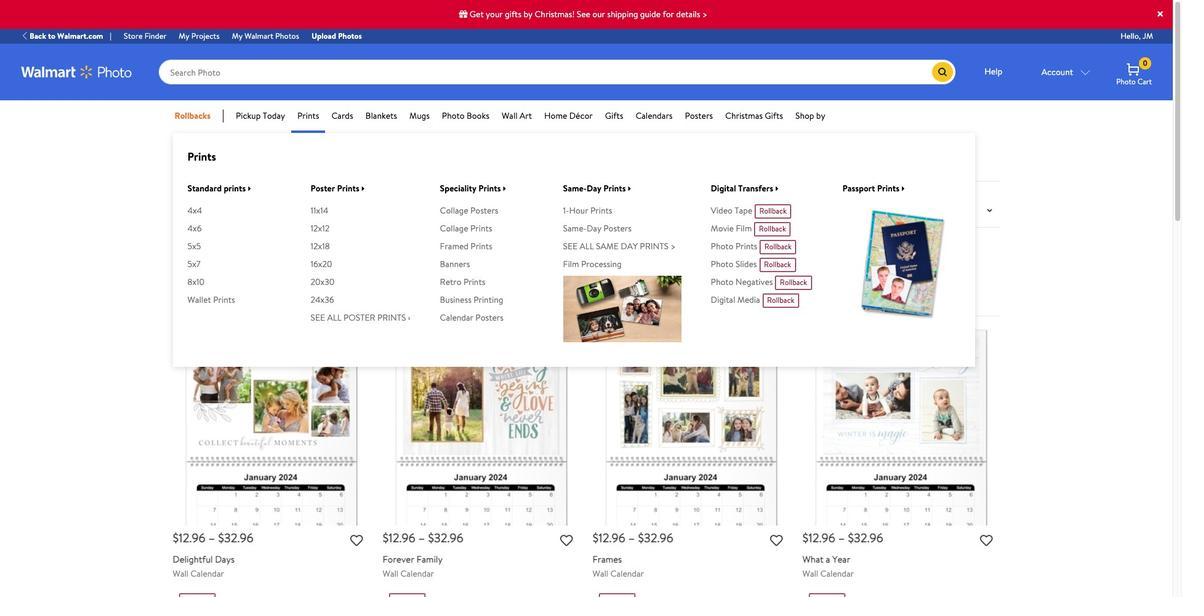 Task type: describe. For each thing, give the bounding box(es) containing it.
1-
[[563, 205, 569, 217]]

details
[[676, 8, 701, 20]]

12 for frames
[[599, 530, 610, 546]]

0 horizontal spatial |
[[110, 30, 112, 41]]

shop
[[796, 110, 815, 122]]

our
[[593, 8, 605, 20]]

12 for what
[[809, 530, 820, 546]]

12 for forever
[[389, 530, 399, 546]]

photo left 'books'
[[442, 110, 465, 122]]

posters link
[[685, 110, 713, 123]]

×
[[1157, 3, 1165, 24]]

get
[[470, 8, 484, 20]]

my for my projects
[[179, 30, 190, 41]]

prints inside 11x14 12x12 12x18 16x20 20x30 24x36 see all poster prints ›
[[378, 312, 406, 324]]

posters left the christmas
[[685, 110, 713, 122]]

Search Personalized Calendars search field
[[178, 261, 509, 291]]

pickup today link
[[236, 110, 285, 123]]

prints inside 1-hour prints same-day posters see all same day prints > film processing
[[591, 205, 613, 217]]

2 photos from the left
[[338, 30, 362, 41]]

photo down movie
[[711, 240, 734, 253]]

12x18
[[311, 240, 330, 253]]

gifts
[[505, 8, 522, 20]]

5x7
[[188, 258, 201, 271]]

wallet prints link
[[188, 294, 235, 306]]

$ 12 . 96 – $ 32 . 96 for frames
[[593, 530, 674, 546]]

account
[[1042, 66, 1074, 78]]

collage posters collage prints framed prints banners retro prints business printing calendar posters
[[440, 205, 504, 324]]

framed
[[440, 240, 469, 253]]

1-hour prints same-day posters see all same day prints > film processing
[[563, 205, 676, 271]]

favorite this design image for frames
[[770, 535, 783, 548]]

get your gifts by christmas! see our shipping guide for details >
[[468, 8, 708, 20]]

days
[[215, 553, 235, 566]]

1 $ from the left
[[173, 530, 179, 546]]

calendar inside what a year wall calendar
[[821, 568, 854, 580]]

filters
[[210, 204, 234, 216]]

2 $ from the left
[[218, 530, 224, 546]]

6 96 from the left
[[660, 530, 674, 546]]

2 96 from the left
[[240, 530, 254, 546]]

20x30
[[311, 276, 335, 289]]

business printing link
[[440, 294, 503, 306]]

8 96 from the left
[[870, 530, 884, 546]]

transfers
[[739, 182, 774, 194]]

8x10 link
[[188, 276, 205, 289]]

$ 12 . 96 – $ 32 . 96 for what
[[803, 530, 884, 546]]

pickup
[[236, 110, 261, 122]]

12 for delightful
[[179, 530, 189, 546]]

5 96 from the left
[[612, 530, 626, 546]]

6 $ from the left
[[638, 530, 644, 546]]

processing
[[581, 258, 622, 271]]

by for shop by
[[817, 110, 826, 122]]

delightful days wall calendar
[[173, 553, 235, 580]]

7 $ from the left
[[803, 530, 809, 546]]

× link
[[1157, 3, 1165, 24]]

caret right image for speciality prints
[[504, 185, 506, 193]]

banners
[[440, 258, 470, 271]]

2 gifts from the left
[[765, 110, 784, 122]]

5 $ from the left
[[593, 530, 599, 546]]

– for frames
[[629, 530, 635, 546]]

video tape movie film photo prints photo slides photo negatives digital media
[[711, 205, 773, 306]]

personalized calendars (13)
[[178, 241, 308, 257]]

photo cart
[[1117, 76, 1152, 87]]

day
[[621, 240, 638, 253]]

home décor link
[[545, 110, 593, 123]]

wall inside what a year wall calendar
[[803, 568, 819, 580]]

| inside sort-select element
[[905, 203, 907, 216]]

rollbacks
[[175, 110, 211, 122]]

all for same
[[580, 240, 594, 253]]

all filters button
[[175, 197, 254, 223]]

> for details
[[703, 8, 708, 20]]

calendar inside frames wall calendar
[[611, 568, 644, 580]]

magnifying glass image
[[938, 67, 949, 78]]

forever family wall calendar
[[383, 553, 443, 580]]

color
[[501, 204, 523, 216]]

christmas gifts link
[[726, 110, 784, 123]]

hello,
[[1121, 30, 1141, 41]]

themes (1)
[[423, 204, 463, 216]]

wall inside forever family wall calendar
[[383, 568, 399, 580]]

standard
[[188, 182, 222, 194]]

prints inside video tape movie film photo prints photo slides photo negatives digital media
[[736, 240, 758, 253]]

my walmart photos link
[[226, 30, 305, 43]]

3 96 from the left
[[402, 530, 416, 546]]

favorite this design image for delightful days
[[350, 535, 363, 548]]

4x6 link
[[188, 223, 202, 235]]

art
[[520, 110, 532, 122]]

see for 1-hour prints same-day posters see all same day prints > film processing
[[563, 240, 578, 253]]

4x4
[[188, 205, 202, 217]]

7 96 from the left
[[822, 530, 836, 546]]

calendars for top calendars link
[[636, 110, 673, 122]]

hello, jm
[[1121, 30, 1154, 41]]

calendar inside delightful days wall calendar
[[191, 568, 224, 580]]

4x4 link
[[188, 205, 202, 217]]

12x18 link
[[311, 240, 330, 253]]

1 gifts from the left
[[605, 110, 624, 122]]

see for 11x14 12x12 12x18 16x20 20x30 24x36 see all poster prints ›
[[311, 312, 325, 324]]

prints up sort by |
[[878, 182, 900, 194]]

upload photos
[[312, 30, 362, 41]]

business
[[440, 294, 472, 306]]

today
[[263, 110, 285, 122]]

16x20
[[311, 258, 332, 271]]

3 $ from the left
[[383, 530, 389, 546]]

cart
[[1138, 76, 1152, 87]]

2 collage from the top
[[440, 223, 469, 235]]

prints inside 4x4 4x6 5x5 5x7 8x10 wallet prints
[[213, 294, 235, 306]]

angle down image
[[988, 207, 993, 215]]

speciality prints link
[[440, 182, 506, 194]]

1 photos from the left
[[275, 30, 299, 41]]

11x14 link
[[311, 205, 328, 217]]

posters down printing
[[476, 312, 504, 324]]

all
[[198, 204, 208, 216]]

– for forever
[[419, 530, 425, 546]]

12x12
[[311, 223, 330, 235]]

calendars for the leftmost calendars link
[[183, 150, 221, 163]]

4 $ from the left
[[428, 530, 434, 546]]

8 . from the left
[[868, 530, 870, 546]]

4x4 4x6 5x5 5x7 8x10 wallet prints
[[188, 205, 235, 306]]

favorite this design image for what a year
[[980, 535, 993, 548]]

for
[[663, 8, 674, 20]]

angle down image
[[468, 206, 473, 214]]

wall inside delightful days wall calendar
[[173, 568, 189, 580]]

to
[[48, 30, 55, 41]]

home
[[545, 110, 567, 122]]

negatives
[[736, 276, 773, 289]]

media
[[738, 294, 760, 306]]

prints link
[[298, 110, 319, 123]]

›
[[408, 312, 411, 324]]

retro prints link
[[440, 276, 486, 289]]

prints up standard
[[188, 149, 216, 164]]

1 horizontal spatial calendars
[[241, 241, 288, 257]]

photo negatives link
[[711, 276, 773, 289]]

1 96 from the left
[[192, 530, 206, 546]]

1 same- from the top
[[563, 182, 587, 194]]

photo left cart
[[1117, 76, 1136, 87]]

help link
[[972, 60, 1016, 84]]

same-day prints
[[563, 182, 626, 194]]

back to walmart.com |
[[30, 30, 112, 41]]

Search Photo text field
[[159, 60, 933, 84]]

favorite this design image for forever family
[[560, 535, 573, 548]]

framed prints link
[[440, 240, 493, 253]]

passport
[[843, 182, 876, 194]]

1 digital from the top
[[711, 182, 736, 194]]

4 . from the left
[[447, 530, 450, 546]]

sort-select element
[[873, 203, 907, 217]]

see
[[577, 8, 591, 20]]

my walmart photos
[[232, 30, 299, 41]]

same-day posters link
[[563, 223, 632, 235]]

prints right poster
[[337, 182, 360, 194]]

8x10
[[188, 276, 205, 289]]

video
[[711, 205, 733, 217]]

cards
[[332, 110, 353, 122]]

family
[[417, 553, 443, 566]]

11x14 12x12 12x18 16x20 20x30 24x36 see all poster prints ›
[[311, 205, 411, 324]]

– for delightful
[[209, 530, 215, 546]]



Task type: locate. For each thing, give the bounding box(es) containing it.
2 digital from the top
[[711, 294, 736, 306]]

photo down photo prints link
[[711, 258, 734, 271]]

32 for frames
[[644, 530, 657, 546]]

calendar
[[440, 312, 474, 324], [191, 568, 224, 580], [401, 568, 434, 580], [611, 568, 644, 580], [821, 568, 854, 580]]

books
[[467, 110, 490, 122]]

3 caret right image from the left
[[504, 185, 506, 193]]

my for my walmart photos
[[232, 30, 243, 41]]

| left "store"
[[110, 30, 112, 41]]

same- inside 1-hour prints same-day posters see all same day prints > film processing
[[563, 223, 587, 235]]

1 horizontal spatial photos
[[338, 30, 362, 41]]

sort
[[873, 203, 889, 216]]

1 vertical spatial all
[[327, 312, 342, 324]]

caret right image
[[248, 185, 251, 193], [362, 185, 365, 193], [504, 185, 506, 193], [776, 185, 779, 193], [902, 185, 905, 193]]

2 . from the left
[[237, 530, 240, 546]]

pickup today
[[236, 110, 285, 122]]

96
[[192, 530, 206, 546], [240, 530, 254, 546], [402, 530, 416, 546], [450, 530, 464, 546], [612, 530, 626, 546], [660, 530, 674, 546], [822, 530, 836, 546], [870, 530, 884, 546]]

1 $ 12 . 96 – $ 32 . 96 from the left
[[173, 530, 254, 546]]

favorites
[[570, 203, 605, 215]]

prints up same-day posters link
[[591, 205, 613, 217]]

shipping
[[607, 8, 638, 20]]

best sellers button
[[907, 198, 1001, 222]]

collage prints link
[[440, 223, 492, 235]]

prints left ›
[[378, 312, 406, 324]]

prints up business printing link
[[464, 276, 486, 289]]

11x14
[[311, 205, 328, 217]]

prints up the slides
[[736, 240, 758, 253]]

5x5
[[188, 240, 201, 253]]

see inside 11x14 12x12 12x18 16x20 20x30 24x36 see all poster prints ›
[[311, 312, 325, 324]]

1 vertical spatial calendars link
[[183, 150, 221, 163]]

caret right image right transfers
[[776, 185, 779, 193]]

0 vertical spatial >
[[703, 8, 708, 20]]

same- up the hour
[[563, 182, 587, 194]]

blankets
[[366, 110, 397, 122]]

prints up color
[[479, 182, 501, 194]]

– for what
[[839, 530, 845, 546]]

1 horizontal spatial |
[[905, 203, 907, 216]]

calendar down family
[[401, 568, 434, 580]]

0 vertical spatial see
[[563, 240, 578, 253]]

day
[[587, 182, 602, 194], [587, 223, 602, 235]]

calendar down 'delightful' on the bottom left
[[191, 568, 224, 580]]

2 12 from the left
[[389, 530, 399, 546]]

0 vertical spatial same-
[[563, 182, 587, 194]]

12x12 link
[[311, 223, 330, 235]]

photo
[[1117, 76, 1136, 87], [442, 110, 465, 122], [711, 240, 734, 253], [711, 258, 734, 271], [711, 276, 734, 289]]

film inside video tape movie film photo prints photo slides photo negatives digital media
[[736, 223, 752, 235]]

sellers
[[934, 204, 958, 217]]

1 vertical spatial same-
[[563, 223, 587, 235]]

photo down photo slides link
[[711, 276, 734, 289]]

wall down what
[[803, 568, 819, 580]]

> right 'day'
[[671, 240, 676, 253]]

gifts right the christmas
[[765, 110, 784, 122]]

$ 12 . 96 – $ 32 . 96 for forever
[[383, 530, 464, 546]]

digital left media
[[711, 294, 736, 306]]

by right sort
[[891, 203, 901, 216]]

caret right image for standard prints
[[248, 185, 251, 193]]

5 . from the left
[[610, 530, 612, 546]]

1 – from the left
[[209, 530, 215, 546]]

gifts
[[605, 110, 624, 122], [765, 110, 784, 122]]

1 horizontal spatial calendars link
[[636, 110, 673, 123]]

1 favorite this design image from the left
[[350, 535, 363, 548]]

prints inside 1-hour prints same-day posters see all same day prints > film processing
[[640, 240, 669, 253]]

décor
[[570, 110, 593, 122]]

0 vertical spatial all
[[580, 240, 594, 253]]

movie film link
[[711, 223, 752, 235]]

best
[[915, 204, 932, 217]]

$ 12 . 96 – $ 32 . 96 up days
[[173, 530, 254, 546]]

1 caret right image from the left
[[248, 185, 251, 193]]

caret right image up color
[[504, 185, 506, 193]]

wall down forever
[[383, 568, 399, 580]]

calendar down year
[[821, 568, 854, 580]]

prints left cards
[[298, 110, 319, 122]]

12 up frames
[[599, 530, 610, 546]]

mugs
[[410, 110, 430, 122]]

film inside 1-hour prints same-day posters see all same day prints > film processing
[[563, 258, 579, 271]]

$ 12 . 96 – $ 32 . 96 up family
[[383, 530, 464, 546]]

my left projects
[[179, 30, 190, 41]]

0 vertical spatial collage
[[440, 205, 469, 217]]

mugs link
[[410, 110, 430, 123]]

0 vertical spatial |
[[110, 30, 112, 41]]

1 horizontal spatial gifts
[[765, 110, 784, 122]]

$ up year
[[848, 530, 854, 546]]

caret right image for poster prints
[[362, 185, 365, 193]]

photo slides link
[[711, 258, 757, 271]]

1 vertical spatial by
[[817, 110, 826, 122]]

calendars left (13)
[[241, 241, 288, 257]]

shop by link
[[796, 110, 826, 123]]

home décor
[[545, 110, 593, 122]]

1 horizontal spatial see
[[563, 240, 578, 253]]

8 $ from the left
[[848, 530, 854, 546]]

heart image
[[559, 206, 567, 213]]

wall down frames
[[593, 568, 609, 580]]

1 horizontal spatial prints
[[640, 240, 669, 253]]

1 vertical spatial day
[[587, 223, 602, 235]]

0 horizontal spatial see
[[311, 312, 325, 324]]

movie
[[711, 223, 734, 235]]

3 – from the left
[[629, 530, 635, 546]]

store
[[124, 30, 143, 41]]

calendars link right gifts link
[[636, 110, 673, 123]]

calendars up standard
[[183, 150, 221, 163]]

4 favorite this design image from the left
[[980, 535, 993, 548]]

4 96 from the left
[[450, 530, 464, 546]]

0 horizontal spatial >
[[671, 240, 676, 253]]

caret right image inside passport prints link
[[902, 185, 905, 193]]

prints
[[640, 240, 669, 253], [378, 312, 406, 324]]

calendar inside forever family wall calendar
[[401, 568, 434, 580]]

2 vertical spatial calendars
[[241, 241, 288, 257]]

2 favorite this design image from the left
[[560, 535, 573, 548]]

1 vertical spatial film
[[563, 258, 579, 271]]

$ up family
[[428, 530, 434, 546]]

1 my from the left
[[179, 30, 190, 41]]

wall art link
[[502, 110, 532, 123]]

$ up forever
[[383, 530, 389, 546]]

photos right the walmart
[[275, 30, 299, 41]]

$ up frames
[[593, 530, 599, 546]]

calendar posters link
[[440, 312, 504, 324]]

back arrow image
[[21, 31, 30, 40]]

all inside 11x14 12x12 12x18 16x20 20x30 24x36 see all poster prints ›
[[327, 312, 342, 324]]

my left the walmart
[[232, 30, 243, 41]]

2 32 from the left
[[434, 530, 447, 546]]

3 $ 12 . 96 – $ 32 . 96 from the left
[[593, 530, 674, 546]]

(13)
[[291, 241, 308, 257]]

0 horizontal spatial my
[[179, 30, 190, 41]]

all filters
[[198, 204, 236, 216]]

1 32 from the left
[[224, 530, 237, 546]]

digital inside video tape movie film photo prints photo slides photo negatives digital media
[[711, 294, 736, 306]]

3 favorite this design image from the left
[[770, 535, 783, 548]]

passport prints
[[843, 182, 900, 194]]

2 horizontal spatial by
[[891, 203, 901, 216]]

1 vertical spatial >
[[671, 240, 676, 253]]

see inside 1-hour prints same-day posters see all same day prints > film processing
[[563, 240, 578, 253]]

caret right image inside poster prints link
[[362, 185, 365, 193]]

2 vertical spatial by
[[891, 203, 901, 216]]

1 horizontal spatial film
[[736, 223, 752, 235]]

by right gifts
[[524, 8, 533, 20]]

– up days
[[209, 530, 215, 546]]

12 up what
[[809, 530, 820, 546]]

4 12 from the left
[[809, 530, 820, 546]]

|
[[110, 30, 112, 41], [905, 203, 907, 216]]

favorite this design image
[[350, 535, 363, 548], [560, 535, 573, 548], [770, 535, 783, 548], [980, 535, 993, 548]]

walmart
[[245, 30, 273, 41]]

caret right image inside digital transfers link
[[776, 185, 779, 193]]

caret right image inside the standard prints link
[[248, 185, 251, 193]]

0 horizontal spatial gifts
[[605, 110, 624, 122]]

4 caret right image from the left
[[776, 185, 779, 193]]

0 vertical spatial day
[[587, 182, 602, 194]]

poster
[[311, 182, 335, 194]]

rollback
[[604, 326, 631, 336]]

calendars right gifts link
[[636, 110, 673, 122]]

$ up what
[[803, 530, 809, 546]]

1 horizontal spatial by
[[817, 110, 826, 122]]

0 horizontal spatial calendars
[[183, 150, 221, 163]]

caret right image
[[629, 185, 631, 193]]

1 vertical spatial |
[[905, 203, 907, 216]]

4 – from the left
[[839, 530, 845, 546]]

film left the processing
[[563, 258, 579, 271]]

1 collage from the top
[[440, 205, 469, 217]]

photo prints link
[[711, 240, 758, 253]]

32 for what a year
[[854, 530, 868, 546]]

poster prints
[[311, 182, 360, 194]]

film processing at walmart. shoot. print. share. image
[[563, 276, 682, 342]]

3 . from the left
[[399, 530, 402, 546]]

– up family
[[419, 530, 425, 546]]

see all poster prints › link
[[311, 312, 411, 324]]

2 – from the left
[[419, 530, 425, 546]]

day inside 1-hour prints same-day posters see all same day prints > film processing
[[587, 223, 602, 235]]

christmas gifts
[[726, 110, 784, 122]]

themes
[[423, 204, 452, 216]]

tape
[[735, 205, 753, 217]]

1 horizontal spatial my
[[232, 30, 243, 41]]

see
[[563, 240, 578, 253], [311, 312, 325, 324]]

2 $ 12 . 96 – $ 32 . 96 from the left
[[383, 530, 464, 546]]

gift image
[[459, 10, 468, 18]]

5 caret right image from the left
[[902, 185, 905, 193]]

$ up days
[[218, 530, 224, 546]]

by right shop
[[817, 110, 826, 122]]

by for sort by |
[[891, 203, 901, 216]]

6 . from the left
[[657, 530, 660, 546]]

christmas!
[[535, 8, 575, 20]]

| left best at top
[[905, 203, 907, 216]]

wall
[[502, 110, 518, 122], [173, 568, 189, 580], [383, 568, 399, 580], [593, 568, 609, 580], [803, 568, 819, 580]]

3 12 from the left
[[599, 530, 610, 546]]

2 same- from the top
[[563, 223, 587, 235]]

12 up forever
[[389, 530, 399, 546]]

caret right image for passport prints
[[902, 185, 905, 193]]

calendars link up standard
[[183, 150, 221, 163]]

prints left caret right image
[[604, 182, 626, 194]]

digital media link
[[711, 294, 760, 306]]

all inside 1-hour prints same-day posters see all same day prints > film processing
[[580, 240, 594, 253]]

digital up video
[[711, 182, 736, 194]]

>
[[703, 8, 708, 20], [671, 240, 676, 253]]

shop by
[[796, 110, 826, 122]]

prints
[[298, 110, 319, 122], [188, 149, 216, 164], [337, 182, 360, 194], [479, 182, 501, 194], [604, 182, 626, 194], [878, 182, 900, 194], [591, 205, 613, 217], [471, 223, 492, 235], [471, 240, 493, 253], [736, 240, 758, 253], [464, 276, 486, 289], [213, 294, 235, 306]]

wall down 'delightful' on the bottom left
[[173, 568, 189, 580]]

account button
[[1028, 60, 1105, 84]]

2 caret right image from the left
[[362, 185, 365, 193]]

20x30 link
[[311, 276, 335, 289]]

0 horizontal spatial photos
[[275, 30, 299, 41]]

video tape link
[[711, 205, 753, 217]]

rollbacks link
[[175, 110, 224, 123]]

0
[[1143, 58, 1148, 69]]

0 horizontal spatial prints
[[378, 312, 406, 324]]

> inside 1-hour prints same-day posters see all same day prints > film processing
[[671, 240, 676, 253]]

$ up frames wall calendar
[[638, 530, 644, 546]]

by inside sort-select element
[[891, 203, 901, 216]]

0 horizontal spatial film
[[563, 258, 579, 271]]

1 day from the top
[[587, 182, 602, 194]]

$ 12 . 96 – $ 32 . 96 up year
[[803, 530, 884, 546]]

7 . from the left
[[820, 530, 822, 546]]

digital
[[711, 182, 736, 194], [711, 294, 736, 306]]

24x36
[[311, 294, 334, 306]]

.
[[189, 530, 192, 546], [237, 530, 240, 546], [399, 530, 402, 546], [447, 530, 450, 546], [610, 530, 612, 546], [657, 530, 660, 546], [820, 530, 822, 546], [868, 530, 870, 546]]

film down tape
[[736, 223, 752, 235]]

$
[[173, 530, 179, 546], [218, 530, 224, 546], [383, 530, 389, 546], [428, 530, 434, 546], [593, 530, 599, 546], [638, 530, 644, 546], [803, 530, 809, 546], [848, 530, 854, 546]]

> for prints
[[671, 240, 676, 253]]

1 vertical spatial digital
[[711, 294, 736, 306]]

32
[[224, 530, 237, 546], [434, 530, 447, 546], [644, 530, 657, 546], [854, 530, 868, 546]]

caret right image inside speciality prints link
[[504, 185, 506, 193]]

0 vertical spatial prints
[[640, 240, 669, 253]]

all for poster
[[327, 312, 342, 324]]

$ 12 . 96 – $ 32 . 96 up frames wall calendar
[[593, 530, 674, 546]]

same- down the hour
[[563, 223, 587, 235]]

slides
[[736, 258, 757, 271]]

1 vertical spatial collage
[[440, 223, 469, 235]]

wall left art
[[502, 110, 518, 122]]

caret right image for digital transfers
[[776, 185, 779, 193]]

jm
[[1143, 30, 1154, 41]]

caret right image right poster prints
[[362, 185, 365, 193]]

calendar inside collage posters collage prints framed prints banners retro prints business printing calendar posters
[[440, 312, 474, 324]]

2 day from the top
[[587, 223, 602, 235]]

retro
[[440, 276, 462, 289]]

1 vertical spatial see
[[311, 312, 325, 324]]

poster
[[344, 312, 375, 324]]

prints right 'day'
[[640, 240, 669, 253]]

photos right upload
[[338, 30, 362, 41]]

0 vertical spatial by
[[524, 8, 533, 20]]

prints down angle down icon
[[471, 223, 492, 235]]

a
[[826, 553, 830, 566]]

– up year
[[839, 530, 845, 546]]

store finder link
[[118, 30, 173, 43]]

0 vertical spatial calendars
[[636, 110, 673, 122]]

$ up 'delightful' on the bottom left
[[173, 530, 179, 546]]

same day passport photo image
[[843, 205, 961, 323]]

1 12 from the left
[[179, 530, 189, 546]]

see down 24x36 on the left of the page
[[311, 312, 325, 324]]

finder
[[145, 30, 167, 41]]

– up frames wall calendar
[[629, 530, 635, 546]]

3 32 from the left
[[644, 530, 657, 546]]

0 vertical spatial digital
[[711, 182, 736, 194]]

upload photos link
[[305, 30, 368, 43]]

posters down speciality prints link
[[471, 205, 499, 217]]

32 for forever family
[[434, 530, 447, 546]]

4 32 from the left
[[854, 530, 868, 546]]

4x6
[[188, 223, 202, 235]]

1 . from the left
[[189, 530, 192, 546]]

calendar down the business
[[440, 312, 474, 324]]

> right details
[[703, 8, 708, 20]]

same
[[596, 240, 619, 253]]

my projects link
[[173, 30, 226, 43]]

gifts right the "décor"
[[605, 110, 624, 122]]

see up film processing link
[[563, 240, 578, 253]]

12 up 'delightful' on the bottom left
[[179, 530, 189, 546]]

2 horizontal spatial calendars
[[636, 110, 673, 122]]

1 horizontal spatial all
[[580, 240, 594, 253]]

0 vertical spatial calendars link
[[636, 110, 673, 123]]

1 vertical spatial prints
[[378, 312, 406, 324]]

wall inside frames wall calendar
[[593, 568, 609, 580]]

1 horizontal spatial >
[[703, 8, 708, 20]]

posters up the see all same day prints > "link"
[[604, 223, 632, 235]]

prints right wallet
[[213, 294, 235, 306]]

4 $ 12 . 96 – $ 32 . 96 from the left
[[803, 530, 884, 546]]

gifts link
[[605, 110, 624, 123]]

1 vertical spatial calendars
[[183, 150, 221, 163]]

2 my from the left
[[232, 30, 243, 41]]

best sellers
[[915, 204, 958, 217]]

$ 12 . 96 – $ 32 . 96 for delightful
[[173, 530, 254, 546]]

0 horizontal spatial by
[[524, 8, 533, 20]]

banners link
[[440, 258, 470, 271]]

prints down collage prints link
[[471, 240, 493, 253]]

16x20 link
[[311, 258, 332, 271]]

posters inside 1-hour prints same-day posters see all same day prints > film processing
[[604, 223, 632, 235]]

day down "1-hour prints" link
[[587, 223, 602, 235]]

0 vertical spatial film
[[736, 223, 752, 235]]

caret right image up sort by |
[[902, 185, 905, 193]]

caret right image right prints on the left
[[248, 185, 251, 193]]

calendar down frames
[[611, 568, 644, 580]]

0 horizontal spatial all
[[327, 312, 342, 324]]

day up favorites
[[587, 182, 602, 194]]

0 horizontal spatial calendars link
[[183, 150, 221, 163]]

all down 24x36 on the left of the page
[[327, 312, 342, 324]]

32 for delightful days
[[224, 530, 237, 546]]

all up film processing link
[[580, 240, 594, 253]]



Task type: vqa. For each thing, say whether or not it's contained in the screenshot.
Necktie
no



